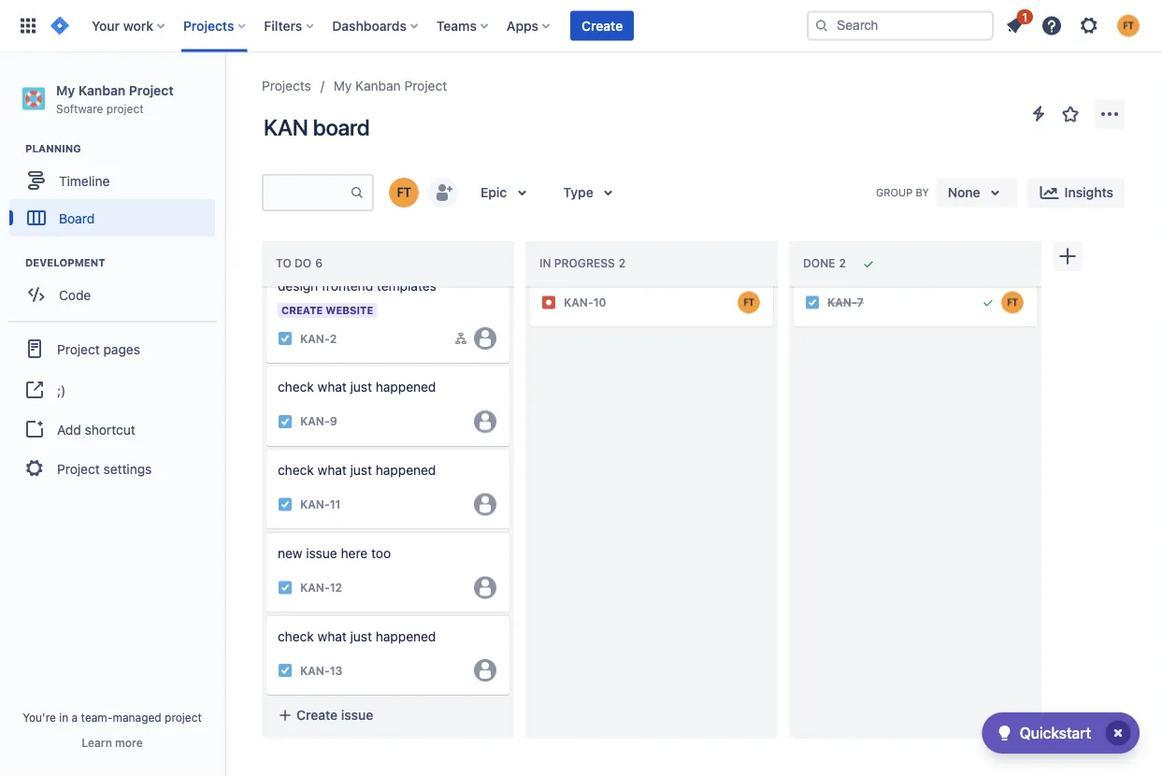 Task type: locate. For each thing, give the bounding box(es) containing it.
create
[[582, 18, 623, 33], [560, 339, 601, 355], [296, 707, 338, 723]]

templates
[[377, 278, 437, 294]]

1 horizontal spatial issue
[[341, 707, 373, 723]]

0 horizontal spatial kanban
[[78, 82, 125, 98]]

0 vertical spatial project
[[106, 102, 144, 115]]

1 assignee: funky town image from the left
[[738, 291, 760, 314]]

task image left "kan-13" link on the bottom left of page
[[278, 663, 293, 678]]

create issue image
[[255, 252, 278, 275], [255, 436, 278, 459]]

kan-9
[[300, 415, 337, 428]]

to do
[[276, 257, 311, 270]]

2 create issue image from the top
[[255, 436, 278, 459]]

add people image
[[432, 181, 454, 204]]

task image
[[805, 295, 820, 310], [278, 331, 293, 346], [278, 414, 293, 429], [278, 497, 293, 512], [278, 580, 293, 595], [278, 663, 293, 678]]

0 horizontal spatial 1
[[330, 231, 335, 244]]

dashboards
[[332, 18, 407, 33]]

2 vertical spatial unassigned image
[[474, 659, 496, 682]]

0 horizontal spatial project
[[106, 102, 144, 115]]

task image left "kan-7" link
[[805, 295, 820, 310]]

epic
[[481, 185, 507, 200]]

issue for the bottom create issue button
[[341, 707, 373, 723]]

kan- for 7
[[827, 296, 857, 309]]

kan- down new issue here too
[[300, 581, 330, 594]]

unassigned image
[[474, 410, 496, 433], [474, 493, 496, 516], [474, 659, 496, 682]]

done
[[803, 257, 835, 270]]

1 horizontal spatial projects
[[262, 78, 311, 93]]

1 vertical spatial create issue button
[[266, 699, 510, 732]]

kan-1
[[300, 231, 335, 244]]

your work button
[[86, 11, 172, 41]]

insights button
[[1027, 178, 1125, 208]]

project right managed
[[165, 711, 202, 724]]

kanban inside my kanban project software project
[[78, 82, 125, 98]]

kan- for 12
[[300, 581, 330, 594]]

check up kan-13
[[278, 628, 314, 644]]

1 vertical spatial projects
[[262, 78, 311, 93]]

;)
[[57, 382, 66, 398]]

code
[[59, 287, 91, 302]]

kan- down done element
[[827, 296, 857, 309]]

search image
[[814, 18, 829, 33]]

1 vertical spatial create issue image
[[255, 436, 278, 459]]

create issue down 10
[[560, 339, 637, 355]]

in progress
[[539, 257, 615, 270]]

0 vertical spatial create
[[582, 18, 623, 33]]

frontend
[[322, 278, 373, 294]]

1 vertical spatial create issue
[[296, 707, 373, 723]]

kanban
[[355, 78, 401, 93], [78, 82, 125, 98]]

kan- for 11
[[300, 498, 330, 511]]

what up "13"
[[317, 628, 347, 644]]

check for kan-11
[[278, 462, 314, 478]]

create down kan-10 link
[[560, 339, 601, 355]]

group
[[7, 321, 217, 495]]

my inside my kanban project software project
[[56, 82, 75, 98]]

1 horizontal spatial assignee: funky town image
[[1001, 291, 1024, 314]]

kan- for 9
[[300, 415, 330, 428]]

create issue button down "13"
[[266, 699, 510, 732]]

kan- for 2
[[300, 332, 330, 345]]

create right apps popup button
[[582, 18, 623, 33]]

board
[[313, 114, 370, 140]]

1 vertical spatial unassigned image
[[474, 493, 496, 516]]

my for my kanban project
[[334, 78, 352, 93]]

design
[[278, 278, 318, 294]]

what up 9
[[317, 379, 347, 395]]

projects inside projects dropdown button
[[183, 18, 234, 33]]

settings image
[[1078, 14, 1100, 37]]

kan-7
[[827, 296, 864, 309]]

done image
[[981, 295, 996, 310]]

kan-13
[[300, 664, 343, 677]]

create issue image for design frontend templates
[[255, 252, 278, 275]]

task image down new
[[278, 580, 293, 595]]

kanban inside "link"
[[355, 78, 401, 93]]

check what just happened up 11 at the bottom left of page
[[278, 462, 436, 478]]

none
[[948, 185, 980, 200]]

type
[[563, 185, 593, 200]]

primary element
[[11, 0, 807, 52]]

0 horizontal spatial create issue
[[296, 707, 373, 723]]

create issue down "13"
[[296, 707, 373, 723]]

9
[[330, 415, 337, 428]]

project settings link
[[7, 448, 217, 489]]

just for 7
[[878, 260, 899, 276]]

task image
[[278, 230, 293, 245]]

1 vertical spatial project
[[165, 711, 202, 724]]

check what just happened for kan-7
[[805, 260, 963, 276]]

automations menu button icon image
[[1028, 102, 1050, 125]]

2 unassigned image from the top
[[474, 493, 496, 516]]

1 horizontal spatial kanban
[[355, 78, 401, 93]]

help
[[576, 260, 602, 276]]

kanban up board
[[355, 78, 401, 93]]

my for my kanban project software project
[[56, 82, 75, 98]]

projects for projects "link"
[[262, 78, 311, 93]]

1 inside banner
[[1022, 10, 1028, 23]]

2 vertical spatial issue
[[341, 707, 373, 723]]

quickstart
[[1020, 724, 1091, 742]]

jira software image
[[49, 14, 71, 37]]

projects up sidebar navigation 'icon'
[[183, 18, 234, 33]]

happened for kan-13
[[376, 628, 436, 644]]

0 vertical spatial 1
[[1022, 10, 1028, 23]]

assignee: funky town image
[[738, 291, 760, 314], [1001, 291, 1024, 314]]

0 vertical spatial create issue button
[[530, 331, 773, 364]]

check what just happened up "13"
[[278, 628, 436, 644]]

what up 7
[[845, 260, 874, 276]]

0 of 1 child issues complete image
[[453, 331, 468, 346]]

progress
[[554, 257, 615, 270]]

1 horizontal spatial create issue button
[[530, 331, 773, 364]]

projects up kan
[[262, 78, 311, 93]]

kanban up the software
[[78, 82, 125, 98]]

0 of 1 child issues complete image
[[453, 331, 468, 346]]

to do element
[[276, 257, 326, 270]]

add shortcut button
[[7, 411, 217, 448]]

1 create issue image from the top
[[255, 252, 278, 275]]

0 horizontal spatial create issue button
[[266, 699, 510, 732]]

1 vertical spatial create
[[560, 339, 601, 355]]

0 vertical spatial create issue image
[[255, 252, 278, 275]]

kan- up do
[[300, 231, 330, 244]]

1 vertical spatial unassigned image
[[474, 576, 496, 599]]

your work
[[92, 18, 153, 33]]

kan- down the design
[[300, 332, 330, 345]]

check what just happened
[[805, 260, 963, 276], [278, 379, 436, 395], [278, 462, 436, 478], [278, 628, 436, 644]]

check
[[805, 260, 841, 276], [278, 379, 314, 395], [278, 462, 314, 478], [278, 628, 314, 644]]

group containing project pages
[[7, 321, 217, 495]]

project
[[106, 102, 144, 115], [165, 711, 202, 724]]

check for kan-13
[[278, 628, 314, 644]]

just for 9
[[350, 379, 372, 395]]

0 horizontal spatial issue
[[306, 545, 337, 561]]

software
[[56, 102, 103, 115]]

kan-12
[[300, 581, 342, 594]]

project inside my kanban project software project
[[106, 102, 144, 115]]

Search field
[[807, 11, 994, 41]]

you're in a team-managed project
[[23, 711, 202, 724]]

0 horizontal spatial assignee: funky town image
[[738, 291, 760, 314]]

my up board
[[334, 78, 352, 93]]

new
[[278, 545, 303, 561]]

task image up create issue image
[[278, 331, 293, 346]]

appswitcher icon image
[[17, 14, 39, 37]]

check down create issue image
[[278, 379, 314, 395]]

development image
[[3, 252, 25, 274]]

help image
[[1041, 14, 1063, 37]]

project right the software
[[106, 102, 144, 115]]

check what just happened up 9
[[278, 379, 436, 395]]

projects
[[183, 18, 234, 33], [262, 78, 311, 93]]

design frontend templates
[[278, 278, 437, 294]]

project down work
[[129, 82, 173, 98]]

kan- down kan-2 link at top left
[[300, 415, 330, 428]]

project pages
[[57, 341, 140, 356]]

filters
[[264, 18, 302, 33]]

happened
[[903, 260, 963, 276], [376, 379, 436, 395], [376, 462, 436, 478], [376, 628, 436, 644]]

0 vertical spatial issue
[[605, 339, 637, 355]]

0 vertical spatial projects
[[183, 18, 234, 33]]

unassigned image
[[474, 327, 496, 350], [474, 576, 496, 599]]

kan-2 link
[[300, 330, 337, 346]]

type button
[[552, 178, 631, 208]]

create column image
[[1057, 245, 1079, 267]]

task image for kan-2
[[278, 331, 293, 346]]

create issue for the bottom create issue button
[[296, 707, 373, 723]]

1 horizontal spatial my
[[334, 78, 352, 93]]

3 unassigned image from the top
[[474, 659, 496, 682]]

apps button
[[501, 11, 557, 41]]

development
[[25, 257, 105, 269]]

learn more
[[82, 736, 143, 749]]

1 horizontal spatial create issue
[[560, 339, 637, 355]]

your profile and settings image
[[1117, 14, 1140, 37]]

task image for kan-13
[[278, 663, 293, 678]]

0 vertical spatial unassigned image
[[474, 327, 496, 350]]

0 vertical spatial create issue
[[560, 339, 637, 355]]

what up 11 at the bottom left of page
[[317, 462, 347, 478]]

issue right new
[[306, 545, 337, 561]]

kan- right bug 'icon'
[[564, 296, 593, 309]]

board
[[59, 210, 95, 226]]

create button
[[570, 11, 634, 41]]

kan- down kan-12 link
[[300, 664, 330, 677]]

check what just happened up 7
[[805, 260, 963, 276]]

my up the software
[[56, 82, 75, 98]]

my inside "link"
[[334, 78, 352, 93]]

epic button
[[469, 178, 544, 208]]

check up kan-7
[[805, 260, 841, 276]]

do
[[294, 257, 311, 270]]

task image left kan-9 link
[[278, 414, 293, 429]]

issue down "13"
[[341, 707, 373, 723]]

issue
[[605, 339, 637, 355], [306, 545, 337, 561], [341, 707, 373, 723]]

check up kan-11
[[278, 462, 314, 478]]

create down "kan-13" link on the bottom left of page
[[296, 707, 338, 723]]

projects link
[[262, 75, 311, 97]]

7
[[857, 296, 864, 309]]

what for 9
[[317, 379, 347, 395]]

create issue for the top create issue button
[[560, 339, 637, 355]]

check for kan-9
[[278, 379, 314, 395]]

create issue button down 10
[[530, 331, 773, 364]]

check image
[[994, 722, 1016, 744]]

kan- for 10
[[564, 296, 593, 309]]

kan- up new issue here too
[[300, 498, 330, 511]]

0 horizontal spatial projects
[[183, 18, 234, 33]]

dashboards button
[[327, 11, 425, 41]]

1
[[1022, 10, 1028, 23], [330, 231, 335, 244]]

banner
[[0, 0, 1162, 52]]

unassigned image for kan-11
[[474, 493, 496, 516]]

2 horizontal spatial issue
[[605, 339, 637, 355]]

happened for kan-11
[[376, 462, 436, 478]]

issue down 10
[[605, 339, 637, 355]]

1 horizontal spatial 1
[[1022, 10, 1028, 23]]

check for kan-7
[[805, 260, 841, 276]]

0 vertical spatial unassigned image
[[474, 410, 496, 433]]

task image left kan-11 link
[[278, 497, 293, 512]]

happened for kan-9
[[376, 379, 436, 395]]

0 horizontal spatial my
[[56, 82, 75, 98]]



Task type: vqa. For each thing, say whether or not it's contained in the screenshot.
1st Create issue image from the bottom
yes



Task type: describe. For each thing, give the bounding box(es) containing it.
none button
[[937, 178, 1018, 208]]

insights image
[[1038, 181, 1061, 204]]

task image for kan-11
[[278, 497, 293, 512]]

task image for kan-9
[[278, 414, 293, 429]]

too
[[371, 545, 391, 561]]

star kan board image
[[1059, 103, 1082, 125]]

planning image
[[3, 138, 25, 160]]

issue for the top create issue button
[[605, 339, 637, 355]]

Search this board text field
[[264, 176, 350, 209]]

teams
[[437, 18, 477, 33]]

to
[[276, 257, 291, 270]]

add shortcut
[[57, 421, 135, 437]]

more
[[115, 736, 143, 749]]

bug!
[[541, 260, 573, 276]]

projects for projects dropdown button
[[183, 18, 234, 33]]

quickstart button
[[982, 712, 1140, 754]]

kan-1 link
[[300, 229, 335, 245]]

jira software image
[[49, 14, 71, 37]]

10
[[593, 296, 606, 309]]

kan- for 13
[[300, 664, 330, 677]]

kan-12 link
[[300, 580, 342, 596]]

create inside create button
[[582, 18, 623, 33]]

kan-2
[[300, 332, 337, 345]]

funky town image
[[389, 178, 419, 208]]

12
[[330, 581, 342, 594]]

a
[[72, 711, 78, 724]]

project down primary element
[[404, 78, 447, 93]]

timeline
[[59, 173, 110, 188]]

just for 13
[[350, 628, 372, 644]]

here
[[341, 545, 368, 561]]

filters button
[[258, 11, 321, 41]]

kan-10 link
[[564, 295, 606, 311]]

in
[[59, 711, 68, 724]]

project pages link
[[7, 328, 217, 369]]

planning group
[[9, 141, 223, 242]]

what for 13
[[317, 628, 347, 644]]

2 unassigned image from the top
[[474, 576, 496, 599]]

in
[[539, 257, 551, 270]]

kan-11
[[300, 498, 341, 511]]

projects button
[[178, 11, 253, 41]]

dismiss quickstart image
[[1103, 718, 1133, 748]]

learn more button
[[82, 735, 143, 750]]

settings
[[103, 461, 152, 476]]

kan-11 link
[[300, 496, 341, 513]]

work
[[123, 18, 153, 33]]

project down add
[[57, 461, 100, 476]]

1 unassigned image from the top
[[474, 327, 496, 350]]

bug image
[[541, 295, 556, 310]]

my kanban project link
[[334, 75, 447, 97]]

bug! help
[[541, 260, 602, 276]]

task image for kan-7
[[805, 295, 820, 310]]

task image for kan-12
[[278, 580, 293, 595]]

check what just happened for kan-9
[[278, 379, 436, 395]]

project inside my kanban project software project
[[129, 82, 173, 98]]

1 unassigned image from the top
[[474, 410, 496, 433]]

happened for kan-7
[[903, 260, 963, 276]]

2 assignee: funky town image from the left
[[1001, 291, 1024, 314]]

kan
[[264, 114, 308, 140]]

shortcut
[[85, 421, 135, 437]]

kan-9 link
[[300, 413, 337, 429]]

timeline link
[[9, 162, 215, 199]]

by
[[916, 186, 929, 198]]

learn
[[82, 736, 112, 749]]

check what just happened for kan-11
[[278, 462, 436, 478]]

13
[[330, 664, 343, 677]]

in progress element
[[539, 257, 629, 270]]

kan-13 link
[[300, 663, 343, 679]]

banner containing your work
[[0, 0, 1162, 52]]

what for 11
[[317, 462, 347, 478]]

development group
[[9, 255, 223, 319]]

1 horizontal spatial project
[[165, 711, 202, 724]]

check what just happened for kan-13
[[278, 628, 436, 644]]

planning
[[25, 143, 81, 155]]

create issue image
[[255, 353, 278, 376]]

team-
[[81, 711, 113, 724]]

kanban for my kanban project software project
[[78, 82, 125, 98]]

create issue image for check what just happened
[[255, 436, 278, 459]]

;) link
[[7, 369, 217, 411]]

1 vertical spatial issue
[[306, 545, 337, 561]]

board link
[[9, 199, 215, 237]]

2 vertical spatial create
[[296, 707, 338, 723]]

kan-10
[[564, 296, 606, 309]]

kanban for my kanban project
[[355, 78, 401, 93]]

group by
[[876, 186, 929, 198]]

group
[[876, 186, 913, 198]]

new issue here too
[[278, 545, 391, 561]]

done element
[[803, 257, 850, 270]]

project left pages
[[57, 341, 100, 356]]

2
[[330, 332, 337, 345]]

kan board
[[264, 114, 370, 140]]

pages
[[103, 341, 140, 356]]

teams button
[[431, 11, 495, 41]]

done image
[[981, 295, 996, 310]]

code link
[[9, 276, 215, 313]]

you're
[[23, 711, 56, 724]]

kan-7 link
[[827, 295, 864, 311]]

my kanban project software project
[[56, 82, 173, 115]]

project settings
[[57, 461, 152, 476]]

your
[[92, 18, 120, 33]]

what for 7
[[845, 260, 874, 276]]

insights
[[1065, 185, 1114, 200]]

just for 11
[[350, 462, 372, 478]]

11
[[330, 498, 341, 511]]

more image
[[1099, 103, 1121, 125]]

add
[[57, 421, 81, 437]]

1 vertical spatial 1
[[330, 231, 335, 244]]

kan- for 1
[[300, 231, 330, 244]]

unassigned image for kan-13
[[474, 659, 496, 682]]

sidebar navigation image
[[204, 75, 245, 112]]

notifications image
[[1003, 14, 1026, 37]]

my kanban project
[[334, 78, 447, 93]]



